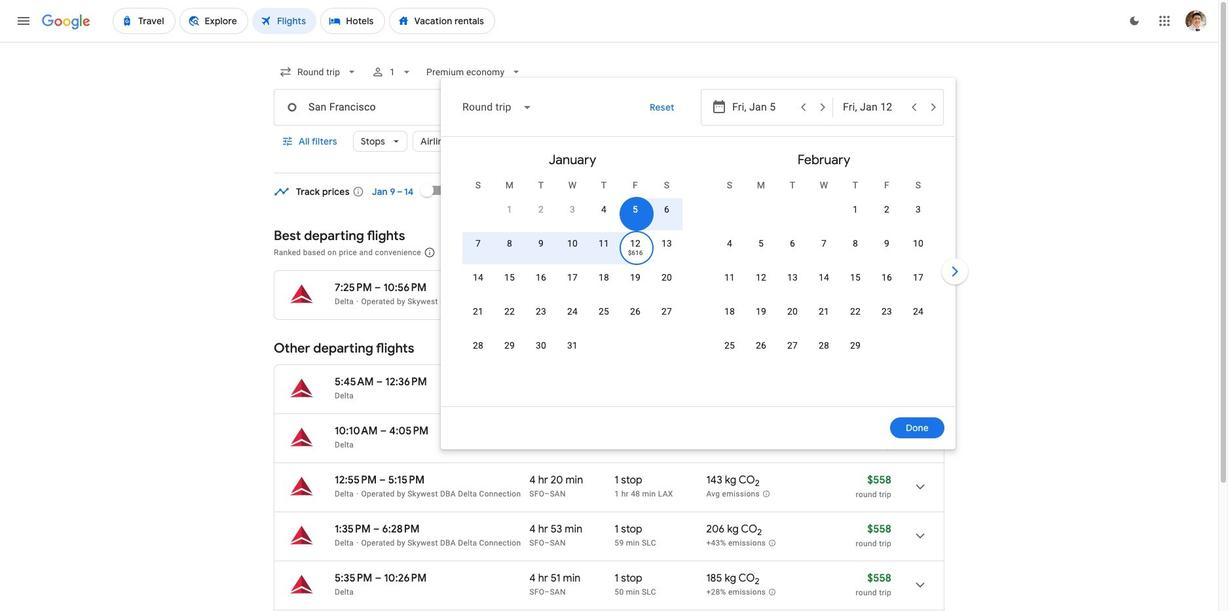Task type: vqa. For each thing, say whether or not it's contained in the screenshot.
Tue, Feb 6 element
yes



Task type: describe. For each thing, give the bounding box(es) containing it.
leaves san francisco international airport at 10:10 am on tuesday, january 9 and arrives at san diego international airport at 4:05 pm on tuesday, january 9. element
[[335, 425, 429, 438]]

tue, jan 30 element
[[536, 339, 547, 353]]

tue, jan 16 element
[[536, 271, 547, 284]]

sun, feb 11 element
[[725, 271, 735, 284]]

wed, jan 3 element
[[570, 203, 575, 216]]

thu, jan 11 element
[[599, 237, 609, 250]]

change appearance image
[[1119, 5, 1151, 37]]

row down tue, feb 20 element
[[714, 334, 871, 371]]

total duration 4 hr 51 min. element
[[530, 573, 615, 588]]

sat, jan 20 element
[[662, 271, 672, 284]]

Arrival time: 12:36 PM. text field
[[385, 376, 427, 389]]

sat, feb 24 element
[[913, 305, 924, 318]]

loading results progress bar
[[0, 42, 1219, 45]]

thu, jan 18 element
[[599, 271, 609, 284]]

Departure time: 1:35 PM. text field
[[335, 524, 371, 537]]

wed, feb 21 element
[[819, 305, 830, 318]]

fri, feb 23 element
[[882, 305, 892, 318]]

leaves san francisco international airport at 12:55 pm on tuesday, january 9 and arrives at san diego international airport at 5:15 pm on tuesday, january 9. element
[[335, 474, 425, 487]]

row up wed, jan 31 element
[[463, 299, 683, 337]]

wed, jan 10 element
[[567, 237, 578, 250]]

tue, feb 20 element
[[788, 305, 798, 318]]

Arrival time: 10:56 PM. text field
[[384, 282, 427, 295]]

1 stop flight. element for total duration 3 hr 31 min. 'element'
[[615, 282, 643, 297]]

fri, feb 2 element
[[885, 203, 890, 216]]

wed, jan 31 element
[[567, 339, 578, 353]]

learn more about ranking image
[[424, 247, 436, 259]]

leaves san francisco international airport at 5:35 pm on tuesday, january 9 and arrives at san diego international airport at 10:26 pm on tuesday, january 9. element
[[335, 573, 427, 586]]

sat, jan 6 element
[[664, 203, 670, 216]]

558 us dollars text field for the "flight details. leaves san francisco international airport at 10:10 am on tuesday, january 9 and arrives at san diego international airport at 4:05 pm on tuesday, january 9." "icon"
[[868, 425, 892, 438]]

flight details. leaves san francisco international airport at 12:55 pm on tuesday, january 9 and arrives at san diego international airport at 5:15 pm on tuesday, january 9. image
[[905, 472, 936, 503]]

, 616 us dollars element
[[628, 250, 643, 257]]

wed, feb 28 element
[[819, 339, 830, 353]]

3 558 us dollars text field from the top
[[868, 573, 892, 586]]

total duration 4 hr 20 min. element
[[530, 474, 615, 489]]

wed, feb 14 element
[[819, 271, 830, 284]]

wed, jan 17 element
[[567, 271, 578, 284]]

leaves san francisco international airport at 7:25 pm on tuesday, january 9 and arrives at san diego international airport at 10:56 pm on tuesday, january 9. element
[[335, 282, 427, 295]]

flight details. leaves san francisco international airport at 10:10 am on tuesday, january 9 and arrives at san diego international airport at 4:05 pm on tuesday, january 9. image
[[905, 423, 936, 454]]

tue, jan 23 element
[[536, 305, 547, 318]]

swap origin and destination. image
[[474, 100, 490, 115]]

sat, feb 17 element
[[913, 271, 924, 284]]

thu, feb 29 element
[[850, 339, 861, 353]]

row up fri, feb 9 element
[[840, 192, 934, 235]]

learn more about tracked prices image
[[352, 186, 364, 198]]

Departure time: 5:35 PM. text field
[[335, 573, 373, 586]]

tue, feb 6 element
[[790, 237, 795, 250]]

sat, feb 10 element
[[913, 237, 924, 250]]

sun, jan 14 element
[[473, 271, 484, 284]]

Arrival time: 10:26 PM. text field
[[384, 573, 427, 586]]

fri, jan 26 element
[[630, 305, 641, 318]]



Task type: locate. For each thing, give the bounding box(es) containing it.
flight details. leaves san francisco international airport at 1:35 pm on tuesday, january 9 and arrives at san diego international airport at 6:28 pm on tuesday, january 9. image
[[905, 521, 936, 552]]

1 558 us dollars text field from the top
[[868, 282, 892, 295]]

None field
[[274, 60, 364, 84], [422, 60, 529, 84], [452, 92, 543, 123], [274, 60, 364, 84], [422, 60, 529, 84], [452, 92, 543, 123]]

2 1 stop flight. element from the top
[[615, 474, 643, 489]]

sun, jan 21 element
[[473, 305, 484, 318]]

fri, jan 19 element
[[630, 271, 641, 284]]

Departure time: 5:45 AM. text field
[[335, 376, 374, 389]]

grid
[[447, 142, 950, 415]]

wed, feb 7 element
[[822, 237, 827, 250]]

1 stop flight. element
[[615, 282, 643, 297], [615, 474, 643, 489], [615, 524, 643, 539], [615, 573, 643, 588]]

sun, feb 25 element
[[725, 339, 735, 353]]

row up wed, jan 10 element
[[494, 192, 683, 235]]

2 vertical spatial 558 us dollars text field
[[868, 573, 892, 586]]

thu, feb 15 element
[[850, 271, 861, 284]]

Departure time: 10:10 AM. text field
[[335, 425, 378, 438]]

558 us dollars text field left flight details. leaves san francisco international airport at 12:55 pm on tuesday, january 9 and arrives at san diego international airport at 5:15 pm on tuesday, january 9. icon
[[868, 474, 892, 487]]

Arrival time: 6:28 PM. text field
[[382, 524, 420, 537]]

fri, jan 5, departure date. element
[[633, 203, 638, 216]]

0 vertical spatial 558 us dollars text field
[[868, 282, 892, 295]]

main content
[[274, 175, 945, 612]]

0 vertical spatial 558 us dollars text field
[[868, 425, 892, 438]]

wed, jan 24 element
[[567, 305, 578, 318]]

tue, feb 13 element
[[788, 271, 798, 284]]

row up wed, feb 14 element
[[714, 231, 934, 269]]

row up wed, feb 28 element
[[714, 299, 934, 337]]

thu, feb 8 element
[[853, 237, 858, 250]]

find the best price region
[[274, 175, 945, 218]]

Departure time: 7:25 PM. text field
[[335, 282, 372, 295]]

mon, feb 12 element
[[756, 271, 767, 284]]

sun, jan 28 element
[[473, 339, 484, 353]]

fri, feb 9 element
[[885, 237, 890, 250]]

558 us dollars text field up fri, feb 23 element
[[868, 282, 892, 295]]

sun, feb 4 element
[[727, 237, 733, 250]]

558 us dollars text field for flight details. leaves san francisco international airport at 1:35 pm on tuesday, january 9 and arrives at san diego international airport at 6:28 pm on tuesday, january 9. icon
[[868, 524, 892, 537]]

row up wed, jan 24 element
[[463, 265, 683, 303]]

row
[[494, 192, 683, 235], [840, 192, 934, 235], [463, 231, 683, 269], [714, 231, 934, 269], [463, 265, 683, 303], [714, 265, 934, 303], [463, 299, 683, 337], [714, 299, 934, 337], [463, 334, 588, 371], [714, 334, 871, 371]]

tue, feb 27 element
[[788, 339, 798, 353]]

558 us dollars text field for total duration 3 hr 31 min. 'element'
[[868, 282, 892, 295]]

None search field
[[274, 56, 971, 450]]

Return text field
[[843, 90, 904, 125], [843, 90, 904, 125]]

thu, feb 1 element
[[853, 203, 858, 216]]

row up wed, jan 17 element
[[463, 231, 683, 269]]

row up wed, feb 21 element
[[714, 265, 934, 303]]

tue, jan 2 element
[[539, 203, 544, 216]]

thu, feb 22 element
[[850, 305, 861, 318]]

1 558 us dollars text field from the top
[[868, 425, 892, 438]]

fri, jan 12, return date. element
[[630, 237, 641, 250]]

2 558 us dollars text field from the top
[[868, 524, 892, 537]]

sat, feb 3 element
[[916, 203, 921, 216]]

sun, feb 18 element
[[725, 305, 735, 318]]

mon, feb 19 element
[[756, 305, 767, 318]]

mon, jan 29 element
[[504, 339, 515, 353]]

sun, jan 7 element
[[476, 237, 481, 250]]

row group
[[447, 142, 698, 402], [698, 142, 950, 402]]

mon, feb 26 element
[[756, 339, 767, 353]]

fri, feb 16 element
[[882, 271, 892, 284]]

tue, jan 9 element
[[539, 237, 544, 250]]

sat, jan 13 element
[[662, 237, 672, 250]]

thu, jan 4 element
[[601, 203, 607, 216]]

2 row group from the left
[[698, 142, 950, 402]]

leaves san francisco international airport at 1:35 pm on tuesday, january 9 and arrives at san diego international airport at 6:28 pm on tuesday, january 9. element
[[335, 524, 420, 537]]

1 stop flight. element for total duration 4 hr 20 min. element
[[615, 474, 643, 489]]

mon, jan 15 element
[[504, 271, 515, 284]]

558 us dollars text field for total duration 4 hr 20 min. element
[[868, 474, 892, 487]]

mon, feb 5 element
[[759, 237, 764, 250]]

sat, jan 27 element
[[662, 305, 672, 318]]

2 558 us dollars text field from the top
[[868, 474, 892, 487]]

main menu image
[[16, 13, 31, 29]]

None text field
[[274, 89, 480, 126]]

1 vertical spatial 558 us dollars text field
[[868, 474, 892, 487]]

4 1 stop flight. element from the top
[[615, 573, 643, 588]]

558 US dollars text field
[[868, 425, 892, 438], [868, 524, 892, 537], [868, 573, 892, 586]]

1 stop flight. element for total duration 4 hr 51 min. element
[[615, 573, 643, 588]]

Departure text field
[[733, 90, 793, 125], [733, 90, 793, 125]]

leaves san francisco international airport at 5:45 am on tuesday, january 9 and arrives at san diego international airport at 12:36 pm on tuesday, january 9. element
[[335, 376, 427, 389]]

1 row group from the left
[[447, 142, 698, 402]]

1 stop flight. element for the "total duration 4 hr 53 min." 'element'
[[615, 524, 643, 539]]

total duration 3 hr 31 min. element
[[530, 282, 615, 297]]

mon, jan 8 element
[[507, 237, 512, 250]]

next image
[[940, 256, 971, 288]]

row down mon, jan 22 element
[[463, 334, 588, 371]]

thu, jan 25 element
[[599, 305, 609, 318]]

558 US dollars text field
[[868, 282, 892, 295], [868, 474, 892, 487]]

mon, jan 1 element
[[507, 203, 512, 216]]

mon, jan 22 element
[[504, 305, 515, 318]]

Departure time: 12:55 PM. text field
[[335, 474, 377, 487]]

3 1 stop flight. element from the top
[[615, 524, 643, 539]]

Arrival time: 4:05 PM. text field
[[389, 425, 429, 438]]

Arrival time: 5:15 PM. text field
[[388, 474, 425, 487]]

1 vertical spatial 558 us dollars text field
[[868, 524, 892, 537]]

1 1 stop flight. element from the top
[[615, 282, 643, 297]]

total duration 4 hr 53 min. element
[[530, 524, 615, 539]]



